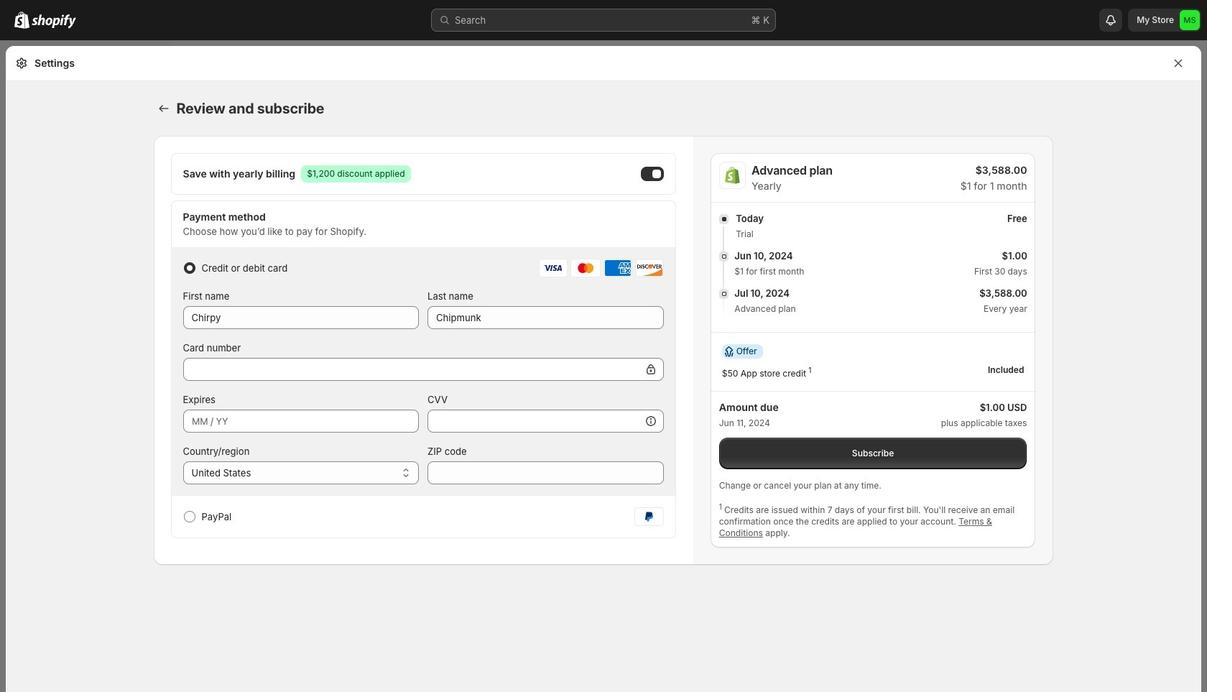Task type: describe. For each thing, give the bounding box(es) containing it.
my store image
[[1181, 10, 1201, 30]]

american express image
[[604, 259, 632, 278]]

mastercard image
[[571, 259, 601, 278]]

settings dialog
[[6, 46, 1202, 692]]

shopify image
[[14, 12, 29, 29]]

visa image
[[539, 259, 568, 278]]

paypal image
[[635, 508, 664, 526]]

discover image
[[635, 259, 664, 278]]



Task type: locate. For each thing, give the bounding box(es) containing it.
none text field inside 'settings' "dialog"
[[428, 306, 664, 329]]

0 vertical spatial shopify image
[[32, 14, 76, 29]]

None text field
[[428, 306, 664, 329]]

1 horizontal spatial shopify image
[[719, 162, 746, 189]]

None text field
[[183, 306, 419, 329], [428, 462, 664, 485], [183, 306, 419, 329], [428, 462, 664, 485]]

0 horizontal spatial shopify image
[[32, 14, 76, 29]]

shopify image
[[32, 14, 76, 29], [719, 162, 746, 189]]

1 vertical spatial shopify image
[[719, 162, 746, 189]]



